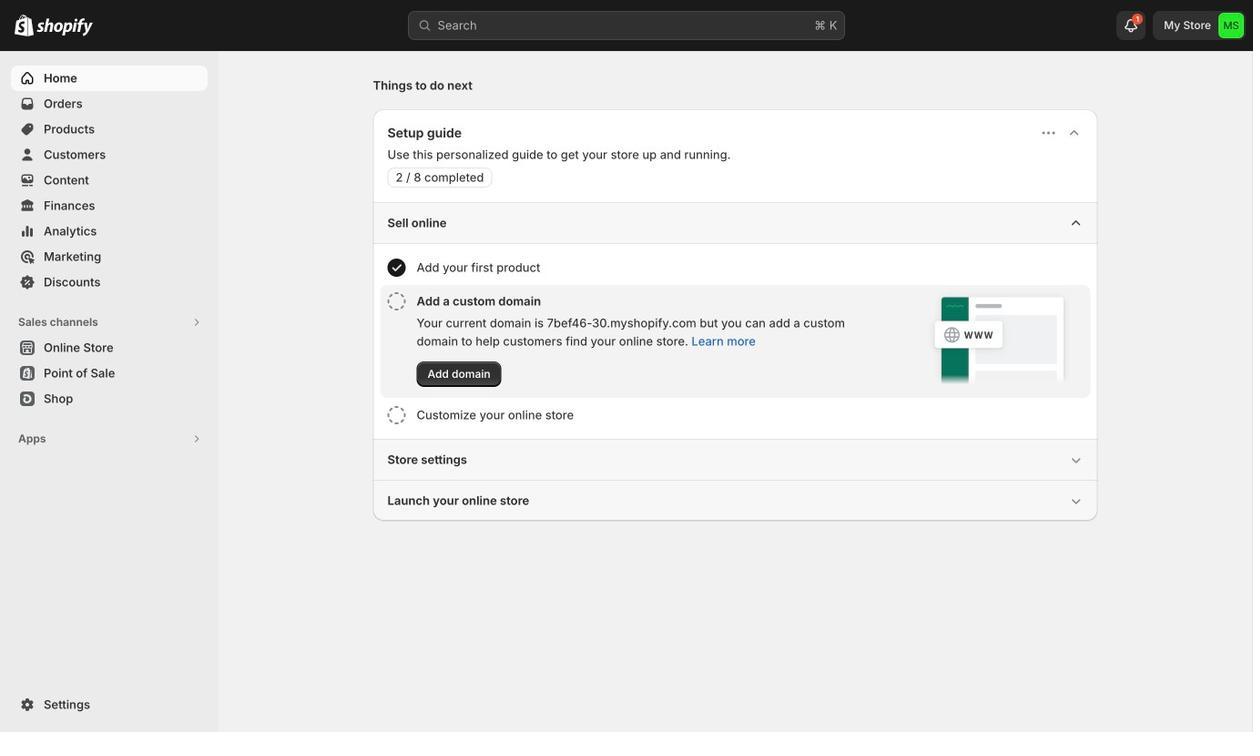Task type: locate. For each thing, give the bounding box(es) containing it.
mark customize your online store as done image
[[388, 406, 406, 424]]

mark add a custom domain as done image
[[388, 292, 406, 311]]

add a custom domain group
[[380, 285, 1091, 398]]

sell online group
[[373, 202, 1098, 439]]

customize your online store group
[[380, 399, 1091, 432]]



Task type: vqa. For each thing, say whether or not it's contained in the screenshot.
TRANSFERS
no



Task type: describe. For each thing, give the bounding box(es) containing it.
shopify image
[[36, 18, 93, 36]]

add your first product group
[[380, 251, 1091, 284]]

my store image
[[1219, 13, 1244, 38]]

guide categories group
[[373, 202, 1098, 521]]

shopify image
[[15, 14, 34, 36]]

mark add your first product as not done image
[[388, 259, 406, 277]]

setup guide region
[[373, 109, 1098, 521]]



